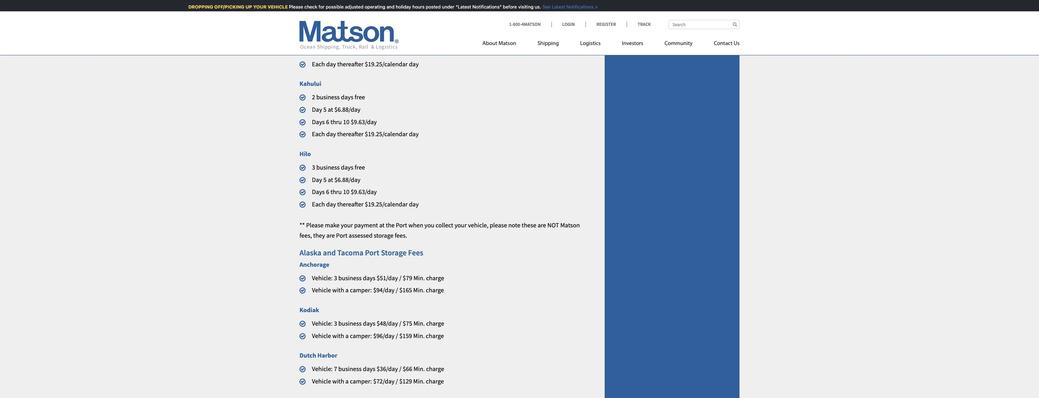 Task type: describe. For each thing, give the bounding box(es) containing it.
10 for 2 business days free
[[343, 118, 350, 126]]

vehicle for vehicle with a camper: $96/day / $159 min. charge
[[312, 332, 331, 340]]

visiting
[[515, 4, 530, 10]]

/ for $36/day
[[399, 365, 402, 373]]

your
[[249, 4, 263, 10]]

5 for 2
[[323, 105, 327, 114]]

see latest notifications.> link
[[537, 4, 594, 10]]

please
[[490, 221, 507, 229]]

/ for $48/day
[[399, 319, 402, 328]]

camper: for $72/day
[[350, 377, 372, 385]]

thru for 3
[[331, 188, 342, 196]]

kodiak
[[300, 306, 319, 314]]

days 6 thru 10 $9.63/day for 3 business days free
[[312, 188, 377, 196]]

/ for $94/day
[[396, 286, 398, 294]]

4matson
[[522, 21, 541, 27]]

fees
[[408, 248, 423, 258]]

/ for $51/day
[[399, 274, 402, 282]]

collect
[[436, 221, 453, 229]]

camper: for $96/day
[[350, 332, 372, 340]]

$6.88/day for 4 business days free
[[334, 35, 361, 43]]

at for 3
[[328, 176, 333, 184]]

notifications.>
[[563, 4, 594, 10]]

day 5 at $6.88/day for 3
[[312, 176, 361, 184]]

days for 2
[[312, 118, 325, 126]]

thereafter for 3 business days free
[[337, 200, 364, 208]]

a for $72/day
[[345, 377, 349, 385]]

about matson
[[483, 41, 516, 46]]

1 horizontal spatial are
[[538, 221, 546, 229]]

vehicle: 7 business days $36/day / $66 min. charge
[[312, 365, 444, 373]]

$159
[[399, 332, 412, 340]]

vehicle: 3 business days $48/day / $75 min. charge
[[312, 319, 444, 328]]

with for vehicle with a camper: $96/day / $159 min. charge
[[332, 332, 344, 340]]

$96/day
[[373, 332, 395, 340]]

1-800-4matson
[[509, 21, 541, 27]]

note
[[508, 221, 521, 229]]

vehicle with a camper: $94/day / $165 min. charge
[[312, 286, 444, 294]]

6 for 2
[[326, 118, 329, 126]]

$165
[[399, 286, 412, 294]]

**
[[300, 221, 305, 229]]

$19.25/calendar for 3 business days free
[[365, 200, 408, 208]]

a for $96/day
[[345, 332, 349, 340]]

community
[[665, 41, 693, 46]]

shipping link
[[527, 37, 570, 52]]

0 vertical spatial and
[[383, 4, 391, 10]]

these
[[522, 221, 536, 229]]

charge for vehicle with a camper: $96/day / $159 min. charge
[[426, 332, 444, 340]]

$129
[[399, 377, 412, 385]]

** please make your payment at the port when you collect your vehicle, please note these are not matson fees, they are port assessed storage fees.
[[300, 221, 580, 240]]

you
[[425, 221, 434, 229]]

contact us link
[[703, 37, 740, 52]]

$36/day
[[377, 365, 398, 373]]

contact us
[[714, 41, 740, 46]]

10 for 4 business days free
[[340, 47, 347, 56]]

about matson link
[[483, 37, 527, 52]]

investors
[[622, 41, 643, 46]]

day 6 thru 10 $9.63/day
[[312, 47, 374, 56]]

logistics
[[580, 41, 601, 46]]

alaska
[[300, 248, 321, 258]]

tacoma
[[337, 248, 364, 258]]

dutch harbor
[[300, 352, 337, 360]]

0 vertical spatial 3
[[312, 163, 315, 171]]

matson inside ** please make your payment at the port when you collect your vehicle, please note these are not matson fees, they are port assessed storage fees.
[[560, 221, 580, 229]]

storage
[[374, 231, 394, 240]]

2 your from the left
[[455, 221, 467, 229]]

$19.25/calendar for 4 business days free
[[365, 60, 408, 68]]

10 for 3 business days free
[[343, 188, 350, 196]]

hilo
[[300, 150, 311, 158]]

0 horizontal spatial port
[[336, 231, 347, 240]]

community link
[[654, 37, 703, 52]]

3 for vehicle: 3 business days $48/day / $75 min. charge
[[334, 319, 337, 328]]

7
[[334, 365, 337, 373]]

3 business days free
[[312, 163, 365, 171]]

hours
[[409, 4, 421, 10]]

holiday
[[392, 4, 407, 10]]

fees.
[[395, 231, 407, 240]]

dropping off/picking up your vehicle please check for possible adjusted operating and holiday hours posted under "latest notifications" before visiting us. see latest notifications.>
[[185, 4, 594, 10]]

logistics link
[[570, 37, 611, 52]]

free for 2 business days free
[[355, 93, 365, 101]]

us
[[734, 41, 740, 46]]

each for 2
[[312, 130, 325, 138]]

up
[[242, 4, 248, 10]]

posted
[[422, 4, 437, 10]]

vehicle
[[264, 4, 284, 10]]

login link
[[551, 21, 586, 27]]

assessed
[[349, 231, 373, 240]]

each for 3
[[312, 200, 325, 208]]

days for 3
[[312, 188, 325, 196]]

5 for 3
[[323, 176, 327, 184]]

free for 3 business days free
[[355, 163, 365, 171]]

$9.63/day for 2 business days free
[[351, 118, 377, 126]]

not
[[548, 221, 559, 229]]

/ for $72/day
[[396, 377, 398, 385]]

vehicle with a camper: $96/day / $159 min. charge
[[312, 332, 444, 340]]

for
[[315, 4, 321, 10]]

thru for 2
[[331, 118, 342, 126]]

anchorage
[[300, 261, 329, 269]]

each for 4
[[312, 60, 325, 68]]

$48/day
[[377, 319, 398, 328]]

nawiliwili
[[300, 9, 328, 18]]

see
[[539, 4, 547, 10]]

under
[[438, 4, 451, 10]]

vehicle for vehicle with a camper: $94/day / $165 min. charge
[[312, 286, 331, 294]]

payment
[[354, 221, 378, 229]]

dropping
[[185, 4, 209, 10]]

2 business days free
[[312, 93, 365, 101]]

min. for $165
[[413, 286, 425, 294]]

us.
[[531, 4, 537, 10]]

charge for vehicle with a camper: $72/day / $129 min. charge
[[426, 377, 444, 385]]

adjusted
[[341, 4, 360, 10]]

latest
[[548, 4, 562, 10]]

charge for vehicle: 3 business days $51/day / $79 min. charge
[[426, 274, 444, 282]]

when
[[409, 221, 423, 229]]

1-800-4matson link
[[509, 21, 551, 27]]

please inside ** please make your payment at the port when you collect your vehicle, please note these are not matson fees, they are port assessed storage fees.
[[306, 221, 324, 229]]

free for 4 business days free
[[355, 23, 365, 31]]

the
[[386, 221, 395, 229]]



Task type: locate. For each thing, give the bounding box(es) containing it.
2
[[312, 93, 315, 101]]

1 days 6 thru 10 $9.63/day from the top
[[312, 118, 377, 126]]

0 horizontal spatial and
[[323, 248, 336, 258]]

4 day from the top
[[312, 176, 322, 184]]

2 vertical spatial vehicle
[[312, 377, 331, 385]]

1 vertical spatial each day thereafter $19.25/calendar day
[[312, 130, 419, 138]]

2 each day thereafter $19.25/calendar day from the top
[[312, 130, 419, 138]]

1 $19.25/calendar from the top
[[365, 60, 408, 68]]

vehicle up kodiak
[[312, 286, 331, 294]]

with
[[332, 286, 344, 294], [332, 332, 344, 340], [332, 377, 344, 385]]

a down vehicle: 7 business days $36/day / $66 min. charge
[[345, 377, 349, 385]]

vehicle: for vehicle: 7 business days $36/day / $66 min. charge
[[312, 365, 333, 373]]

day 5 at $6.88/day for 2
[[312, 105, 361, 114]]

0 vertical spatial thereafter
[[337, 60, 364, 68]]

notifications"
[[469, 4, 498, 10]]

day for 2
[[312, 105, 322, 114]]

day 5 at $6.88/day down 4 business days free
[[312, 35, 361, 43]]

1 vertical spatial free
[[355, 93, 365, 101]]

2 thereafter from the top
[[337, 130, 364, 138]]

at for 2
[[328, 105, 333, 114]]

6 charge from the top
[[426, 377, 444, 385]]

charge right $159
[[426, 332, 444, 340]]

3 5 from the top
[[323, 176, 327, 184]]

1 vertical spatial 6
[[326, 118, 329, 126]]

day for 3
[[312, 176, 322, 184]]

2 each from the top
[[312, 130, 325, 138]]

matson inside "about matson" link
[[499, 41, 516, 46]]

/ left $79
[[399, 274, 402, 282]]

about
[[483, 41, 497, 46]]

day for 4
[[312, 35, 322, 43]]

2 vertical spatial thereafter
[[337, 200, 364, 208]]

2 days 6 thru 10 $9.63/day from the top
[[312, 188, 377, 196]]

2 vertical spatial 10
[[343, 188, 350, 196]]

1 vertical spatial please
[[306, 221, 324, 229]]

5 down 2 business days free
[[323, 105, 327, 114]]

$6.88/day down 3 business days free
[[334, 176, 361, 184]]

each
[[312, 60, 325, 68], [312, 130, 325, 138], [312, 200, 325, 208]]

0 vertical spatial days
[[312, 118, 325, 126]]

min. for $159
[[413, 332, 425, 340]]

day 5 at $6.88/day down 2 business days free
[[312, 105, 361, 114]]

1 your from the left
[[341, 221, 353, 229]]

at
[[328, 35, 333, 43], [328, 105, 333, 114], [328, 176, 333, 184], [379, 221, 385, 229]]

$9.63/day for 3 business days free
[[351, 188, 377, 196]]

$51/day
[[377, 274, 398, 282]]

$9.63/day down 4 business days free
[[348, 47, 374, 56]]

port inside alaska and tacoma port storage fees anchorage
[[365, 248, 379, 258]]

1 charge from the top
[[426, 274, 444, 282]]

3 vehicle from the top
[[312, 377, 331, 385]]

2 vertical spatial with
[[332, 377, 344, 385]]

$6.88/day down 2 business days free
[[334, 105, 361, 114]]

1 vertical spatial and
[[323, 248, 336, 258]]

$9.63/day down 2 business days free
[[351, 118, 377, 126]]

days 6 thru 10 $9.63/day down 2 business days free
[[312, 118, 377, 126]]

3 thereafter from the top
[[337, 200, 364, 208]]

with for vehicle with a camper: $94/day / $165 min. charge
[[332, 286, 344, 294]]

$6.88/day for 2 business days free
[[334, 105, 361, 114]]

0 vertical spatial are
[[538, 221, 546, 229]]

at down 3 business days free
[[328, 176, 333, 184]]

1 days from the top
[[312, 118, 325, 126]]

2 day from the top
[[312, 47, 322, 56]]

vehicle: for vehicle: 3 business days $48/day / $75 min. charge
[[312, 319, 333, 328]]

1 vertical spatial thereafter
[[337, 130, 364, 138]]

and inside alaska and tacoma port storage fees anchorage
[[323, 248, 336, 258]]

track link
[[627, 21, 651, 27]]

0 vertical spatial with
[[332, 286, 344, 294]]

0 vertical spatial 10
[[340, 47, 347, 56]]

thru down 4 business days free
[[328, 47, 339, 56]]

investors link
[[611, 37, 654, 52]]

1 vertical spatial 3
[[334, 274, 337, 282]]

charge right $79
[[426, 274, 444, 282]]

each day thereafter $19.25/calendar day for 4 business days free
[[312, 60, 419, 68]]

1 vertical spatial thru
[[331, 118, 342, 126]]

vehicle with a camper: $72/day / $129 min. charge
[[312, 377, 444, 385]]

5 for 4
[[323, 35, 327, 43]]

5
[[323, 35, 327, 43], [323, 105, 327, 114], [323, 176, 327, 184]]

days 6 thru 10 $9.63/day for 2 business days free
[[312, 118, 377, 126]]

2 vertical spatial 5
[[323, 176, 327, 184]]

charge for vehicle with a camper: $94/day / $165 min. charge
[[426, 286, 444, 294]]

1 vertical spatial days 6 thru 10 $9.63/day
[[312, 188, 377, 196]]

3 each day thereafter $19.25/calendar day from the top
[[312, 200, 419, 208]]

0 horizontal spatial are
[[326, 231, 335, 240]]

$79
[[403, 274, 412, 282]]

please left check
[[285, 4, 299, 10]]

port down storage
[[365, 248, 379, 258]]

$6.88/day
[[334, 35, 361, 43], [334, 105, 361, 114], [334, 176, 361, 184]]

thereafter
[[337, 60, 364, 68], [337, 130, 364, 138], [337, 200, 364, 208]]

0 vertical spatial $19.25/calendar
[[365, 60, 408, 68]]

6 for 3
[[326, 188, 329, 196]]

charge right $66
[[426, 365, 444, 373]]

5 down 3 business days free
[[323, 176, 327, 184]]

charge for vehicle: 7 business days $36/day / $66 min. charge
[[426, 365, 444, 373]]

0 vertical spatial each
[[312, 60, 325, 68]]

alaska and tacoma port storage fees anchorage
[[300, 248, 423, 269]]

0 vertical spatial thru
[[328, 47, 339, 56]]

0 vertical spatial each day thereafter $19.25/calendar day
[[312, 60, 419, 68]]

3 for vehicle: 3 business days $51/day / $79 min. charge
[[334, 274, 337, 282]]

charge right $165
[[426, 286, 444, 294]]

vehicle:
[[312, 274, 333, 282], [312, 319, 333, 328], [312, 365, 333, 373]]

port down make
[[336, 231, 347, 240]]

4
[[312, 23, 315, 31]]

1 vertical spatial matson
[[560, 221, 580, 229]]

min. right $165
[[413, 286, 425, 294]]

3 camper: from the top
[[350, 377, 372, 385]]

$75
[[403, 319, 412, 328]]

1 each from the top
[[312, 60, 325, 68]]

3 each from the top
[[312, 200, 325, 208]]

0 horizontal spatial please
[[285, 4, 299, 10]]

/ left $129 in the left bottom of the page
[[396, 377, 398, 385]]

thereafter up payment at the left of the page
[[337, 200, 364, 208]]

2 vertical spatial each
[[312, 200, 325, 208]]

1 day 5 at $6.88/day from the top
[[312, 35, 361, 43]]

0 vertical spatial $6.88/day
[[334, 35, 361, 43]]

1 each day thereafter $19.25/calendar day from the top
[[312, 60, 419, 68]]

min. right $79
[[414, 274, 425, 282]]

min. right $159
[[413, 332, 425, 340]]

a down vehicle: 3 business days $51/day / $79 min. charge
[[345, 286, 349, 294]]

0 horizontal spatial your
[[341, 221, 353, 229]]

0 vertical spatial days 6 thru 10 $9.63/day
[[312, 118, 377, 126]]

charge
[[426, 274, 444, 282], [426, 286, 444, 294], [426, 319, 444, 328], [426, 332, 444, 340], [426, 365, 444, 373], [426, 377, 444, 385]]

1 vertical spatial $6.88/day
[[334, 105, 361, 114]]

days
[[341, 23, 353, 31], [341, 93, 353, 101], [341, 163, 353, 171], [363, 274, 375, 282], [363, 319, 375, 328], [363, 365, 375, 373]]

day 5 at $6.88/day for 4
[[312, 35, 361, 43]]

login
[[562, 21, 575, 27]]

1 vertical spatial $9.63/day
[[351, 118, 377, 126]]

day 5 at $6.88/day down 3 business days free
[[312, 176, 361, 184]]

3 vehicle: from the top
[[312, 365, 333, 373]]

0 vertical spatial vehicle:
[[312, 274, 333, 282]]

2 vertical spatial a
[[345, 377, 349, 385]]

1 vehicle: from the top
[[312, 274, 333, 282]]

2 with from the top
[[332, 332, 344, 340]]

min.
[[414, 274, 425, 282], [413, 286, 425, 294], [414, 319, 425, 328], [413, 332, 425, 340], [414, 365, 425, 373], [413, 377, 425, 385]]

"latest
[[452, 4, 467, 10]]

1 horizontal spatial your
[[455, 221, 467, 229]]

thru
[[328, 47, 339, 56], [331, 118, 342, 126], [331, 188, 342, 196]]

camper:
[[350, 286, 372, 294], [350, 332, 372, 340], [350, 377, 372, 385]]

$94/day
[[373, 286, 395, 294]]

your
[[341, 221, 353, 229], [455, 221, 467, 229]]

and left holiday
[[383, 4, 391, 10]]

min. right $66
[[414, 365, 425, 373]]

2 vertical spatial port
[[365, 248, 379, 258]]

6 down 3 business days free
[[326, 188, 329, 196]]

are down make
[[326, 231, 335, 240]]

min. for $66
[[414, 365, 425, 373]]

2 vertical spatial free
[[355, 163, 365, 171]]

camper: down vehicle: 7 business days $36/day / $66 min. charge
[[350, 377, 372, 385]]

2 vertical spatial each day thereafter $19.25/calendar day
[[312, 200, 419, 208]]

at down 4 business days free
[[328, 35, 333, 43]]

harbor
[[318, 352, 337, 360]]

10
[[340, 47, 347, 56], [343, 118, 350, 126], [343, 188, 350, 196]]

min. right $129 in the left bottom of the page
[[413, 377, 425, 385]]

0 vertical spatial day 5 at $6.88/day
[[312, 35, 361, 43]]

are
[[538, 221, 546, 229], [326, 231, 335, 240]]

800-
[[513, 21, 522, 27]]

2 a from the top
[[345, 332, 349, 340]]

$66
[[403, 365, 412, 373]]

1-
[[509, 21, 513, 27]]

vehicle down dutch harbor
[[312, 377, 331, 385]]

2 vertical spatial vehicle:
[[312, 365, 333, 373]]

1 horizontal spatial and
[[383, 4, 391, 10]]

1 vertical spatial with
[[332, 332, 344, 340]]

2 vertical spatial $9.63/day
[[351, 188, 377, 196]]

at inside ** please make your payment at the port when you collect your vehicle, please note these are not matson fees, they are port assessed storage fees.
[[379, 221, 385, 229]]

6 down 4 business days free
[[323, 47, 327, 56]]

1 thereafter from the top
[[337, 60, 364, 68]]

charge right $75
[[426, 319, 444, 328]]

1 horizontal spatial matson
[[560, 221, 580, 229]]

operating
[[361, 4, 382, 10]]

check
[[301, 4, 314, 10]]

2 vehicle from the top
[[312, 332, 331, 340]]

0 vertical spatial please
[[285, 4, 299, 10]]

1 horizontal spatial port
[[365, 248, 379, 258]]

min. for $129
[[413, 377, 425, 385]]

2 charge from the top
[[426, 286, 444, 294]]

$6.88/day for 3 business days free
[[334, 176, 361, 184]]

2 5 from the top
[[323, 105, 327, 114]]

min. for $79
[[414, 274, 425, 282]]

days down 2
[[312, 118, 325, 126]]

2 $19.25/calendar from the top
[[365, 130, 408, 138]]

thereafter up 3 business days free
[[337, 130, 364, 138]]

your right collect
[[455, 221, 467, 229]]

they
[[313, 231, 325, 240]]

off/picking
[[211, 4, 241, 10]]

None search field
[[669, 20, 740, 29]]

top menu navigation
[[483, 37, 740, 52]]

1 a from the top
[[345, 286, 349, 294]]

2 free from the top
[[355, 93, 365, 101]]

4 business days free
[[312, 23, 365, 31]]

4 charge from the top
[[426, 332, 444, 340]]

storage
[[381, 248, 407, 258]]

each day thereafter $19.25/calendar day for 3 business days free
[[312, 200, 419, 208]]

1 vertical spatial a
[[345, 332, 349, 340]]

your right make
[[341, 221, 353, 229]]

$9.63/day up payment at the left of the page
[[351, 188, 377, 196]]

1 vertical spatial each
[[312, 130, 325, 138]]

3 free from the top
[[355, 163, 365, 171]]

each day thereafter $19.25/calendar day for 2 business days free
[[312, 130, 419, 138]]

a for $94/day
[[345, 286, 349, 294]]

10 down 2 business days free
[[343, 118, 350, 126]]

3 $19.25/calendar from the top
[[365, 200, 408, 208]]

2 vertical spatial 6
[[326, 188, 329, 196]]

vehicle for vehicle with a camper: $72/day / $129 min. charge
[[312, 377, 331, 385]]

1 free from the top
[[355, 23, 365, 31]]

2 horizontal spatial port
[[396, 221, 407, 229]]

10 down 4 business days free
[[340, 47, 347, 56]]

and right alaska
[[323, 248, 336, 258]]

shipping
[[538, 41, 559, 46]]

0 horizontal spatial matson
[[499, 41, 516, 46]]

2 $6.88/day from the top
[[334, 105, 361, 114]]

/ left $159
[[396, 332, 398, 340]]

at down 2 business days free
[[328, 105, 333, 114]]

thereafter for 4 business days free
[[337, 60, 364, 68]]

day 5 at $6.88/day
[[312, 35, 361, 43], [312, 105, 361, 114], [312, 176, 361, 184]]

make
[[325, 221, 340, 229]]

1 vertical spatial vehicle
[[312, 332, 331, 340]]

are left not
[[538, 221, 546, 229]]

5 down 4 business days free
[[323, 35, 327, 43]]

$72/day
[[373, 377, 395, 385]]

3 $6.88/day from the top
[[334, 176, 361, 184]]

min. for $75
[[414, 319, 425, 328]]

0 vertical spatial 5
[[323, 35, 327, 43]]

a down vehicle: 3 business days $48/day / $75 min. charge
[[345, 332, 349, 340]]

2 vertical spatial $19.25/calendar
[[365, 200, 408, 208]]

vehicle,
[[468, 221, 489, 229]]

thereafter for 2 business days free
[[337, 130, 364, 138]]

1 vehicle from the top
[[312, 286, 331, 294]]

please
[[285, 4, 299, 10], [306, 221, 324, 229]]

3 day from the top
[[312, 105, 322, 114]]

2 vertical spatial $6.88/day
[[334, 176, 361, 184]]

vehicle: for vehicle: 3 business days $51/day / $79 min. charge
[[312, 274, 333, 282]]

1 vertical spatial 10
[[343, 118, 350, 126]]

vehicle: down kodiak
[[312, 319, 333, 328]]

1 vertical spatial $19.25/calendar
[[365, 130, 408, 138]]

thru for 4
[[328, 47, 339, 56]]

0 vertical spatial a
[[345, 286, 349, 294]]

0 vertical spatial matson
[[499, 41, 516, 46]]

charge for vehicle: 3 business days $48/day / $75 min. charge
[[426, 319, 444, 328]]

thru down 2 business days free
[[331, 118, 342, 126]]

1 vertical spatial 5
[[323, 105, 327, 114]]

camper: down vehicle: 3 business days $51/day / $79 min. charge
[[350, 286, 372, 294]]

2 vertical spatial 3
[[334, 319, 337, 328]]

/ left $75
[[399, 319, 402, 328]]

port up fees.
[[396, 221, 407, 229]]

2 vehicle: from the top
[[312, 319, 333, 328]]

at left the
[[379, 221, 385, 229]]

$19.25/calendar for 2 business days free
[[365, 130, 408, 138]]

fees,
[[300, 231, 312, 240]]

camper: for $94/day
[[350, 286, 372, 294]]

2 day 5 at $6.88/day from the top
[[312, 105, 361, 114]]

2 days from the top
[[312, 188, 325, 196]]

3 with from the top
[[332, 377, 344, 385]]

1 with from the top
[[332, 286, 344, 294]]

0 vertical spatial $9.63/day
[[348, 47, 374, 56]]

blue matson logo with ocean, shipping, truck, rail and logistics written beneath it. image
[[300, 21, 399, 50]]

1 vertical spatial port
[[336, 231, 347, 240]]

Search search field
[[669, 20, 740, 29]]

contact
[[714, 41, 733, 46]]

$6.88/day up "day 6 thru 10 $9.63/day"
[[334, 35, 361, 43]]

0 vertical spatial 6
[[323, 47, 327, 56]]

search image
[[733, 22, 737, 27]]

camper: down vehicle: 3 business days $48/day / $75 min. charge
[[350, 332, 372, 340]]

/ left $165
[[396, 286, 398, 294]]

kahului
[[300, 80, 321, 88]]

at for 4
[[328, 35, 333, 43]]

vehicle: down anchorage on the left bottom of page
[[312, 274, 333, 282]]

1 vertical spatial are
[[326, 231, 335, 240]]

1 5 from the top
[[323, 35, 327, 43]]

with for vehicle with a camper: $72/day / $129 min. charge
[[332, 377, 344, 385]]

register
[[597, 21, 616, 27]]

register link
[[586, 21, 627, 27]]

1 vertical spatial vehicle:
[[312, 319, 333, 328]]

10 down 3 business days free
[[343, 188, 350, 196]]

matson right about
[[499, 41, 516, 46]]

days 6 thru 10 $9.63/day
[[312, 118, 377, 126], [312, 188, 377, 196]]

2 camper: from the top
[[350, 332, 372, 340]]

matson right not
[[560, 221, 580, 229]]

6
[[323, 47, 327, 56], [326, 118, 329, 126], [326, 188, 329, 196]]

0 vertical spatial vehicle
[[312, 286, 331, 294]]

2 vertical spatial camper:
[[350, 377, 372, 385]]

track
[[638, 21, 651, 27]]

day
[[312, 35, 322, 43], [312, 47, 322, 56], [312, 105, 322, 114], [312, 176, 322, 184]]

days
[[312, 118, 325, 126], [312, 188, 325, 196]]

days 6 thru 10 $9.63/day down 3 business days free
[[312, 188, 377, 196]]

$19.25/calendar
[[365, 60, 408, 68], [365, 130, 408, 138], [365, 200, 408, 208]]

vehicle: left 7
[[312, 365, 333, 373]]

vehicle: 3 business days $51/day / $79 min. charge
[[312, 274, 444, 282]]

possible
[[322, 4, 340, 10]]

$9.63/day for 4 business days free
[[348, 47, 374, 56]]

days down 3 business days free
[[312, 188, 325, 196]]

1 camper: from the top
[[350, 286, 372, 294]]

before
[[499, 4, 513, 10]]

3 charge from the top
[[426, 319, 444, 328]]

6 down 2 business days free
[[326, 118, 329, 126]]

a
[[345, 286, 349, 294], [345, 332, 349, 340], [345, 377, 349, 385]]

vehicle
[[312, 286, 331, 294], [312, 332, 331, 340], [312, 377, 331, 385]]

0 vertical spatial free
[[355, 23, 365, 31]]

3 day 5 at $6.88/day from the top
[[312, 176, 361, 184]]

please up the they
[[306, 221, 324, 229]]

0 vertical spatial port
[[396, 221, 407, 229]]

2 vertical spatial day 5 at $6.88/day
[[312, 176, 361, 184]]

min. right $75
[[414, 319, 425, 328]]

1 $6.88/day from the top
[[334, 35, 361, 43]]

vehicle up dutch harbor
[[312, 332, 331, 340]]

1 vertical spatial day 5 at $6.88/day
[[312, 105, 361, 114]]

/ for $96/day
[[396, 332, 398, 340]]

0 vertical spatial camper:
[[350, 286, 372, 294]]

5 charge from the top
[[426, 365, 444, 373]]

dutch
[[300, 352, 316, 360]]

1 vertical spatial camper:
[[350, 332, 372, 340]]

1 vertical spatial days
[[312, 188, 325, 196]]

day
[[326, 60, 336, 68], [409, 60, 419, 68], [326, 130, 336, 138], [409, 130, 419, 138], [326, 200, 336, 208], [409, 200, 419, 208]]

/ left $66
[[399, 365, 402, 373]]

2 vertical spatial thru
[[331, 188, 342, 196]]

$9.63/day
[[348, 47, 374, 56], [351, 118, 377, 126], [351, 188, 377, 196]]

thereafter down "day 6 thru 10 $9.63/day"
[[337, 60, 364, 68]]

6 for 4
[[323, 47, 327, 56]]

thru down 3 business days free
[[331, 188, 342, 196]]

1 horizontal spatial please
[[306, 221, 324, 229]]

charge right $129 in the left bottom of the page
[[426, 377, 444, 385]]

1 day from the top
[[312, 35, 322, 43]]

3 a from the top
[[345, 377, 349, 385]]



Task type: vqa. For each thing, say whether or not it's contained in the screenshot.
3rd $19.25/calendar from the top
yes



